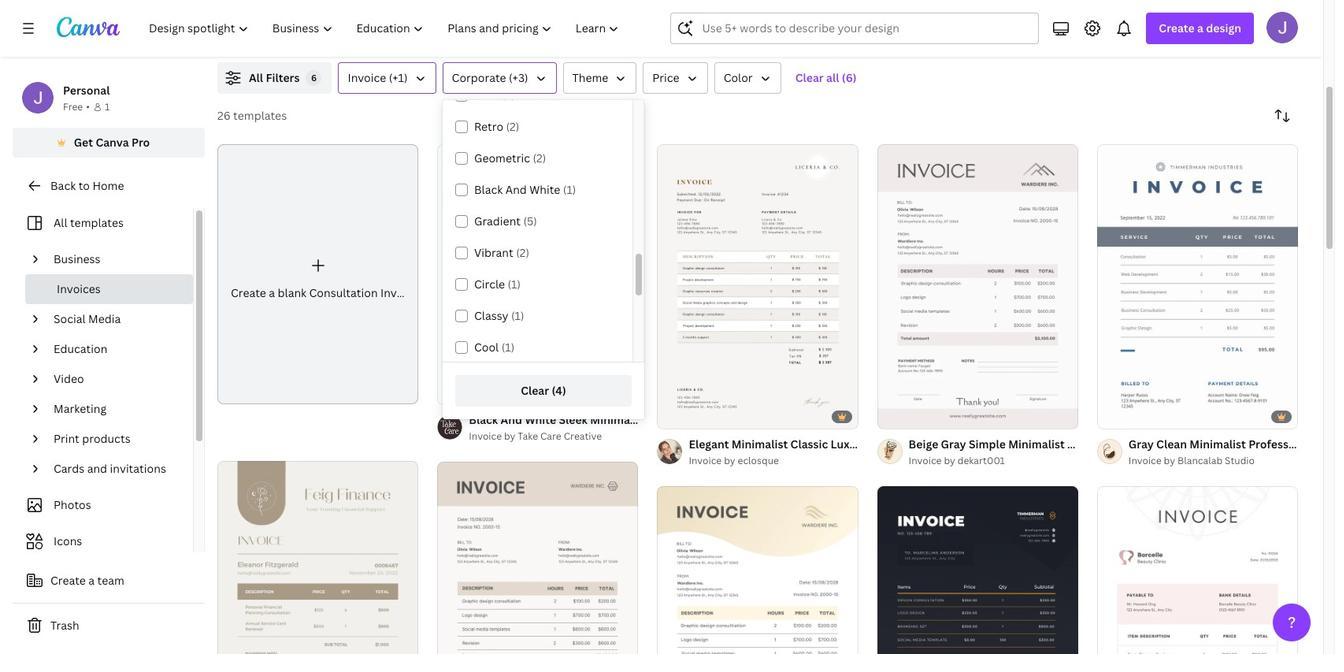 Task type: describe. For each thing, give the bounding box(es) containing it.
beige gray simple minimalist consultation invoice image for invoice by take care creative
[[438, 462, 639, 654]]

and
[[506, 182, 527, 197]]

creative
[[564, 430, 602, 443]]

all filters
[[249, 70, 300, 85]]

gray clean minimalist professional business consultation and service invoice image
[[1098, 144, 1299, 429]]

all for all templates
[[54, 215, 67, 230]]

corporate
[[452, 70, 506, 85]]

price button
[[643, 62, 708, 94]]

by inside elegant minimalist classic luxury business invoice template invoice by eclosque
[[724, 454, 736, 467]]

cool
[[474, 340, 499, 355]]

(1) for circle (1)
[[508, 277, 521, 292]]

(5)
[[524, 214, 537, 229]]

clear all (6) button
[[788, 62, 865, 94]]

0 vertical spatial business
[[54, 251, 101, 266]]

blank
[[278, 285, 307, 300]]

color
[[724, 70, 753, 85]]

bold (3)
[[474, 87, 515, 102]]

beige gray simple minimalist consultation invoice image for invoice by eclosque
[[658, 486, 859, 654]]

back
[[50, 178, 76, 193]]

corporate (+3)
[[452, 70, 528, 85]]

corporate (+3) button
[[443, 62, 557, 94]]

video link
[[47, 364, 184, 394]]

marketing
[[54, 401, 106, 416]]

(1) for classy (1)
[[511, 308, 524, 323]]

business modern blue and yellow invoice image
[[878, 486, 1079, 654]]

education link
[[47, 334, 184, 364]]

get canva pro button
[[13, 128, 205, 158]]

team
[[97, 573, 124, 588]]

6
[[311, 72, 317, 84]]

beige gray simple minimalist consultation invoice link
[[909, 436, 1179, 453]]

clear for clear all (6)
[[796, 70, 824, 85]]

create a blank consultation invoice
[[231, 285, 419, 300]]

invoice by blancalab studio
[[1129, 454, 1256, 467]]

invoice (+1) button
[[338, 62, 436, 94]]

simple
[[969, 437, 1006, 452]]

template
[[962, 437, 1012, 452]]

create for create a team
[[50, 573, 86, 588]]

all for all filters
[[249, 70, 263, 85]]

clear (4)
[[521, 383, 567, 398]]

by inside 'invoice by take care creative' link
[[504, 430, 516, 443]]

invoice by take care creative
[[469, 430, 602, 443]]

white
[[530, 182, 561, 197]]

circle
[[474, 277, 505, 292]]

retro
[[474, 119, 504, 134]]

cards and invitations link
[[47, 454, 184, 484]]

studio
[[1226, 454, 1256, 467]]

print products link
[[47, 424, 184, 454]]

by inside invoice by blancalab studio link
[[1165, 454, 1176, 467]]

invoice by dekart001 link
[[909, 453, 1079, 469]]

create a design button
[[1147, 13, 1255, 44]]

(4)
[[552, 383, 567, 398]]

color button
[[715, 62, 782, 94]]

gradient (5)
[[474, 214, 537, 229]]

create a blank consultation invoice element
[[218, 144, 419, 404]]

clear all (6)
[[796, 70, 857, 85]]

personal
[[63, 83, 110, 98]]

white minimalist beauty clinic service invoice image
[[1098, 486, 1299, 654]]

all
[[827, 70, 840, 85]]

invoice by blancalab studio link
[[1129, 453, 1299, 469]]

a for blank
[[269, 285, 275, 300]]

(2) for retro (2)
[[506, 119, 520, 134]]

consultation inside beige gray simple minimalist consultation invoice invoice by dekart001
[[1068, 437, 1137, 452]]

dekart001
[[958, 454, 1006, 467]]

care
[[541, 430, 562, 443]]

social media
[[54, 311, 121, 326]]

take
[[518, 430, 538, 443]]

retro (2)
[[474, 119, 520, 134]]

26 templates
[[218, 108, 287, 123]]

•
[[86, 100, 90, 113]]

invoice (+1)
[[348, 70, 408, 85]]

(+3)
[[509, 70, 528, 85]]

marketing link
[[47, 394, 184, 424]]

get canva pro
[[74, 135, 150, 150]]

elegant minimalist classic luxury business invoice template image
[[658, 144, 859, 429]]

invitations
[[110, 461, 166, 476]]

by inside beige gray simple minimalist consultation invoice invoice by dekart001
[[945, 454, 956, 467]]

icons
[[54, 534, 82, 549]]

Sort by button
[[1267, 100, 1299, 132]]

and
[[87, 461, 107, 476]]

home
[[93, 178, 124, 193]]

create a blank consultation invoice link
[[218, 144, 419, 404]]

6 filter options selected element
[[306, 70, 322, 86]]

(3)
[[502, 87, 515, 102]]

video
[[54, 371, 84, 386]]

blancalab
[[1178, 454, 1223, 467]]

business inside elegant minimalist classic luxury business invoice template invoice by eclosque
[[870, 437, 918, 452]]

a for design
[[1198, 20, 1204, 35]]



Task type: vqa. For each thing, say whether or not it's contained in the screenshot.
Get Canva Pro button
yes



Task type: locate. For each thing, give the bounding box(es) containing it.
create a team
[[50, 573, 124, 588]]

1
[[105, 100, 110, 113]]

0 vertical spatial all
[[249, 70, 263, 85]]

0 vertical spatial templates
[[233, 108, 287, 123]]

a inside dropdown button
[[1198, 20, 1204, 35]]

create inside dropdown button
[[1160, 20, 1195, 35]]

jacob simon image
[[1267, 12, 1299, 43]]

geometric (2)
[[474, 151, 546, 166]]

1 horizontal spatial create
[[231, 285, 266, 300]]

0 horizontal spatial a
[[89, 573, 95, 588]]

by left take
[[504, 430, 516, 443]]

clear inside button
[[521, 383, 549, 398]]

get
[[74, 135, 93, 150]]

design
[[1207, 20, 1242, 35]]

clear left (4)
[[521, 383, 549, 398]]

beige aesthetic invoice image
[[218, 461, 419, 654]]

(6)
[[842, 70, 857, 85]]

1 vertical spatial clear
[[521, 383, 549, 398]]

(2)
[[506, 119, 520, 134], [533, 151, 546, 166], [516, 245, 530, 260]]

1 vertical spatial business
[[870, 437, 918, 452]]

(+1)
[[389, 70, 408, 85]]

0 horizontal spatial beige gray simple minimalist consultation invoice image
[[438, 462, 639, 654]]

(2) for vibrant (2)
[[516, 245, 530, 260]]

black
[[474, 182, 503, 197]]

2 consulting invoice templates image from the left
[[1061, 0, 1200, 15]]

create down icons
[[50, 573, 86, 588]]

back to home link
[[13, 170, 205, 202]]

trash link
[[13, 610, 205, 642]]

trash
[[50, 618, 79, 633]]

all templates link
[[22, 208, 184, 238]]

(1) right white
[[563, 182, 576, 197]]

classic
[[791, 437, 829, 452]]

media
[[88, 311, 121, 326]]

social media link
[[47, 304, 184, 334]]

0 vertical spatial (2)
[[506, 119, 520, 134]]

templates for 26 templates
[[233, 108, 287, 123]]

geometric
[[474, 151, 530, 166]]

clear left all
[[796, 70, 824, 85]]

all down "back"
[[54, 215, 67, 230]]

templates right 26
[[233, 108, 287, 123]]

print products
[[54, 431, 131, 446]]

filters
[[266, 70, 300, 85]]

black and white sleek minimalist management consulting invoice doc image
[[438, 144, 639, 404]]

cards and invitations
[[54, 461, 166, 476]]

by down gray
[[945, 454, 956, 467]]

classy
[[474, 308, 509, 323]]

1 horizontal spatial beige gray simple minimalist consultation invoice image
[[658, 486, 859, 654]]

a left team
[[89, 573, 95, 588]]

0 vertical spatial consultation
[[309, 285, 378, 300]]

2 vertical spatial (2)
[[516, 245, 530, 260]]

1 vertical spatial create
[[231, 285, 266, 300]]

(1) right classy
[[511, 308, 524, 323]]

1 minimalist from the left
[[732, 437, 788, 452]]

pro
[[132, 135, 150, 150]]

0 horizontal spatial clear
[[521, 383, 549, 398]]

cards
[[54, 461, 85, 476]]

all templates
[[54, 215, 124, 230]]

2 horizontal spatial a
[[1198, 20, 1204, 35]]

education
[[54, 341, 107, 356]]

2 minimalist from the left
[[1009, 437, 1065, 452]]

bold
[[474, 87, 499, 102]]

business up invoices
[[54, 251, 101, 266]]

minimalist
[[732, 437, 788, 452], [1009, 437, 1065, 452]]

minimalist up invoice by dekart001 link
[[1009, 437, 1065, 452]]

1 consulting invoice templates image from the left
[[963, 0, 1299, 43]]

clear for clear (4)
[[521, 383, 549, 398]]

invoice inside button
[[348, 70, 386, 85]]

templates for all templates
[[70, 215, 124, 230]]

create inside button
[[50, 573, 86, 588]]

a for team
[[89, 573, 95, 588]]

1 horizontal spatial all
[[249, 70, 263, 85]]

black and white (1)
[[474, 182, 576, 197]]

by left blancalab
[[1165, 454, 1176, 467]]

create a design
[[1160, 20, 1242, 35]]

eclosque
[[738, 454, 779, 467]]

create for create a design
[[1160, 20, 1195, 35]]

invoices
[[57, 281, 101, 296]]

1 horizontal spatial templates
[[233, 108, 287, 123]]

social
[[54, 311, 86, 326]]

0 horizontal spatial minimalist
[[732, 437, 788, 452]]

a left blank
[[269, 285, 275, 300]]

print
[[54, 431, 79, 446]]

clear
[[796, 70, 824, 85], [521, 383, 549, 398]]

create a team button
[[13, 565, 205, 597]]

create for create a blank consultation invoice
[[231, 285, 266, 300]]

(2) right retro
[[506, 119, 520, 134]]

price
[[653, 70, 680, 85]]

luxury
[[831, 437, 868, 452]]

minimalist inside beige gray simple minimalist consultation invoice invoice by dekart001
[[1009, 437, 1065, 452]]

by down elegant
[[724, 454, 736, 467]]

(1) for cool (1)
[[502, 340, 515, 355]]

photos link
[[22, 490, 184, 520]]

classy (1)
[[474, 308, 524, 323]]

1 horizontal spatial minimalist
[[1009, 437, 1065, 452]]

free
[[63, 100, 83, 113]]

0 horizontal spatial consultation
[[309, 285, 378, 300]]

clear (4) button
[[456, 375, 632, 407]]

(2) for geometric (2)
[[533, 151, 546, 166]]

1 vertical spatial (2)
[[533, 151, 546, 166]]

1 vertical spatial consultation
[[1068, 437, 1137, 452]]

0 horizontal spatial create
[[50, 573, 86, 588]]

2 horizontal spatial beige gray simple minimalist consultation invoice image
[[878, 144, 1079, 429]]

business right luxury
[[870, 437, 918, 452]]

gray
[[942, 437, 967, 452]]

(2) right vibrant
[[516, 245, 530, 260]]

elegant
[[689, 437, 729, 452]]

elegant minimalist classic luxury business invoice template link
[[689, 436, 1012, 453]]

gradient
[[474, 214, 521, 229]]

0 horizontal spatial all
[[54, 215, 67, 230]]

2 vertical spatial a
[[89, 573, 95, 588]]

templates inside all templates link
[[70, 215, 124, 230]]

elegant minimalist classic luxury business invoice template invoice by eclosque
[[689, 437, 1012, 467]]

1 horizontal spatial business
[[870, 437, 918, 452]]

0 vertical spatial clear
[[796, 70, 824, 85]]

minimalist inside elegant minimalist classic luxury business invoice template invoice by eclosque
[[732, 437, 788, 452]]

business link
[[47, 244, 184, 274]]

clear inside "button"
[[796, 70, 824, 85]]

create
[[1160, 20, 1195, 35], [231, 285, 266, 300], [50, 573, 86, 588]]

(1) right cool
[[502, 340, 515, 355]]

beige
[[909, 437, 939, 452]]

a inside button
[[89, 573, 95, 588]]

0 horizontal spatial templates
[[70, 215, 124, 230]]

1 horizontal spatial a
[[269, 285, 275, 300]]

beige gray simple minimalist consultation invoice image
[[878, 144, 1079, 429], [438, 462, 639, 654], [658, 486, 859, 654]]

beige gray simple minimalist consultation invoice invoice by dekart001
[[909, 437, 1179, 467]]

(2) up white
[[533, 151, 546, 166]]

None search field
[[671, 13, 1040, 44]]

0 vertical spatial a
[[1198, 20, 1204, 35]]

1 vertical spatial templates
[[70, 215, 124, 230]]

26
[[218, 108, 231, 123]]

2 vertical spatial create
[[50, 573, 86, 588]]

1 vertical spatial all
[[54, 215, 67, 230]]

invoice by eclosque link
[[689, 453, 859, 469]]

0 vertical spatial create
[[1160, 20, 1195, 35]]

consulting invoice templates image
[[963, 0, 1299, 43], [1061, 0, 1200, 15]]

templates down back to home
[[70, 215, 124, 230]]

1 horizontal spatial consultation
[[1068, 437, 1137, 452]]

2 horizontal spatial create
[[1160, 20, 1195, 35]]

minimalist up eclosque
[[732, 437, 788, 452]]

1 horizontal spatial clear
[[796, 70, 824, 85]]

Search search field
[[703, 13, 1030, 43]]

cool (1)
[[474, 340, 515, 355]]

icons link
[[22, 526, 184, 556]]

create left blank
[[231, 285, 266, 300]]

1 vertical spatial a
[[269, 285, 275, 300]]

create left design
[[1160, 20, 1195, 35]]

vibrant
[[474, 245, 514, 260]]

back to home
[[50, 178, 124, 193]]

top level navigation element
[[139, 13, 633, 44]]

consultation
[[309, 285, 378, 300], [1068, 437, 1137, 452]]

canva
[[96, 135, 129, 150]]

theme
[[573, 70, 609, 85]]

to
[[79, 178, 90, 193]]

0 horizontal spatial business
[[54, 251, 101, 266]]

photos
[[54, 497, 91, 512]]

(1) right circle at the left
[[508, 277, 521, 292]]

all left "filters"
[[249, 70, 263, 85]]

a left design
[[1198, 20, 1204, 35]]

theme button
[[563, 62, 637, 94]]



